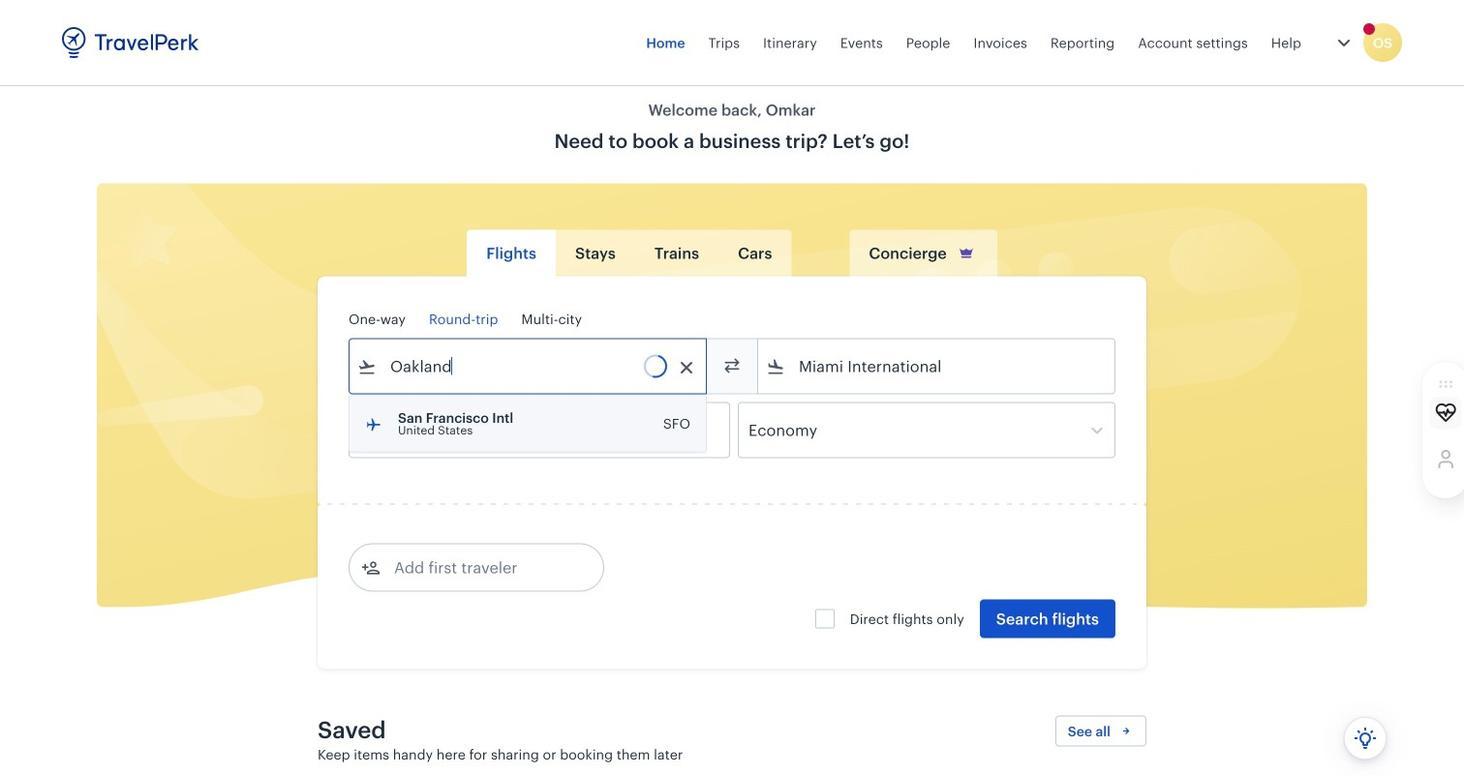 Task type: describe. For each thing, give the bounding box(es) containing it.
To search field
[[785, 351, 1089, 382]]

Return text field
[[492, 403, 592, 458]]

Add first traveler search field
[[381, 552, 582, 583]]



Task type: locate. For each thing, give the bounding box(es) containing it.
From search field
[[377, 351, 681, 382]]

Depart text field
[[377, 403, 477, 458]]



